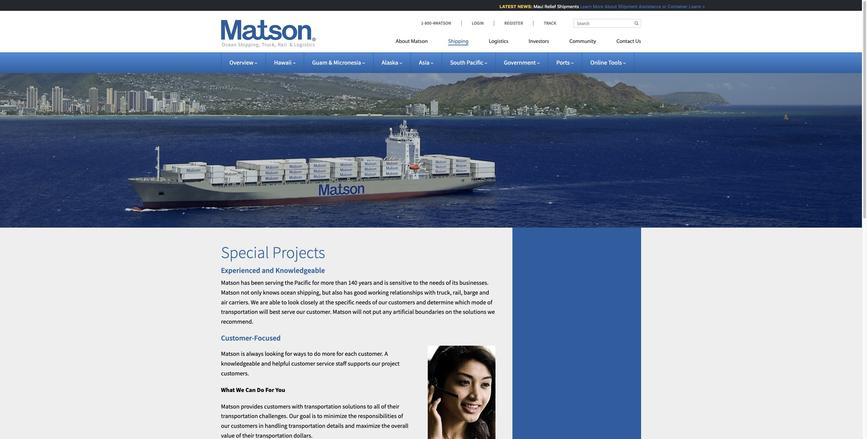 Task type: describe. For each thing, give the bounding box(es) containing it.
you
[[275, 386, 285, 394]]

looking
[[265, 350, 284, 358]]

solutions inside matson provides customers with transportation solutions to all of their transportation challenges. our goal is to minimize the responsibilities of our customers in handling transportation details and maximize the overall value of their transportation dollars.
[[342, 403, 366, 411]]

guam & micronesia
[[312, 59, 361, 66]]

matson inside top menu navigation
[[411, 39, 428, 44]]

2 vertical spatial customers
[[231, 422, 257, 430]]

login link
[[461, 20, 494, 26]]

to inside matson is always looking for ways to do more for each customer. a knowledgeable and helpful customer service staff supports our project customers.
[[307, 350, 313, 358]]

to up relationships
[[413, 279, 418, 287]]

any
[[383, 308, 392, 316]]

good
[[354, 289, 367, 297]]

of left its
[[446, 279, 451, 287]]

is inside matson provides customers with transportation solutions to all of their transportation challenges. our goal is to minimize the responsibilities of our customers in handling transportation details and maximize the overall value of their transportation dollars.
[[312, 413, 316, 420]]

transportation down handling at left bottom
[[255, 432, 292, 440]]

of right the all
[[381, 403, 386, 411]]

maximize
[[356, 422, 380, 430]]

logistics link
[[479, 36, 519, 49]]

look
[[288, 299, 299, 306]]

which
[[455, 299, 470, 306]]

and up working
[[373, 279, 383, 287]]

customer. inside matson has been serving the pacific for more than 140 years and is sensitive to the needs of its businesses. matson not only knows ocean shipping, but also has good working relationships with truck, rail, barge and air carriers. we are able to look closely at the specific needs of our customers and determine which mode of transportation will best serve our customer. matson will not put any artificial boundaries on the solutions we recommend.
[[306, 308, 331, 316]]

of up overall
[[398, 413, 403, 420]]

track link
[[533, 20, 556, 26]]

than
[[335, 279, 347, 287]]

do
[[314, 350, 321, 358]]

learn
[[579, 4, 590, 9]]

customer-focused
[[221, 334, 281, 343]]

2 horizontal spatial for
[[336, 350, 344, 358]]

1 vertical spatial needs
[[356, 299, 371, 306]]

ocean
[[281, 289, 296, 297]]

assistance
[[637, 4, 659, 9]]

online
[[590, 59, 607, 66]]

>
[[701, 4, 703, 9]]

serving
[[265, 279, 284, 287]]

and up boundaries
[[416, 299, 426, 306]]

dollars.
[[294, 432, 313, 440]]

guam & micronesia link
[[312, 59, 365, 66]]

of up the put
[[372, 299, 377, 306]]

details
[[327, 422, 344, 430]]

our inside matson provides customers with transportation solutions to all of their transportation challenges. our goal is to minimize the responsibilities of our customers in handling transportation details and maximize the overall value of their transportation dollars.
[[221, 422, 230, 430]]

a
[[385, 350, 388, 358]]

recommend.
[[221, 318, 253, 326]]

1 vertical spatial their
[[242, 432, 254, 440]]

about inside top menu navigation
[[396, 39, 410, 44]]

overview link
[[229, 59, 257, 66]]

matson is always looking for ways to do more for each customer. a knowledgeable and helpful customer service staff supports our project customers.
[[221, 350, 400, 378]]

special
[[221, 243, 269, 263]]

matson inside matson is always looking for ways to do more for each customer. a knowledgeable and helpful customer service staff supports our project customers.
[[221, 350, 240, 358]]

more inside matson is always looking for ways to do more for each customer. a knowledgeable and helpful customer service staff supports our project customers.
[[322, 350, 335, 358]]

air
[[221, 299, 228, 306]]

service
[[317, 360, 334, 368]]

register link
[[494, 20, 533, 26]]

businesses.
[[459, 279, 489, 287]]

its
[[452, 279, 458, 287]]

able
[[269, 299, 280, 306]]

south
[[450, 59, 465, 66]]

0 horizontal spatial has
[[241, 279, 250, 287]]

contact
[[616, 39, 634, 44]]

latest news: maui relief shipments learn more about shipment assistance or container loans >
[[498, 4, 703, 9]]

our
[[289, 413, 299, 420]]

the up ocean
[[285, 279, 293, 287]]

put
[[373, 308, 381, 316]]

1 horizontal spatial about
[[603, 4, 615, 9]]

to left the all
[[367, 403, 372, 411]]

what we can do for you
[[221, 386, 285, 394]]

always
[[246, 350, 264, 358]]

in
[[259, 422, 264, 430]]

closely
[[300, 299, 318, 306]]

responsibilities
[[358, 413, 397, 420]]

ports
[[556, 59, 570, 66]]

years
[[359, 279, 372, 287]]

matson inside matson provides customers with transportation solutions to all of their transportation challenges. our goal is to minimize the responsibilities of our customers in handling transportation details and maximize the overall value of their transportation dollars.
[[221, 403, 240, 411]]

the right at
[[325, 299, 334, 306]]

is inside matson is always looking for ways to do more for each customer. a knowledgeable and helpful customer service staff supports our project customers.
[[241, 350, 245, 358]]

1-
[[421, 20, 425, 26]]

on
[[445, 308, 452, 316]]

handling
[[265, 422, 287, 430]]

matson down specific
[[333, 308, 351, 316]]

with inside matson has been serving the pacific for more than 140 years and is sensitive to the needs of its businesses. matson not only knows ocean shipping, but also has good working relationships with truck, rail, barge and air carriers. we are able to look closely at the specific needs of our customers and determine which mode of transportation will best serve our customer. matson will not put any artificial boundaries on the solutions we recommend.
[[424, 289, 436, 297]]

customer
[[291, 360, 315, 368]]

focused
[[254, 334, 281, 343]]

can
[[245, 386, 256, 394]]

supports
[[348, 360, 370, 368]]

1 will from the left
[[259, 308, 268, 316]]

2 will from the left
[[353, 308, 362, 316]]

4matson
[[433, 20, 451, 26]]

provides
[[241, 403, 263, 411]]

shipments
[[556, 4, 577, 9]]

knowledgeable
[[275, 266, 325, 275]]

hawaii
[[274, 59, 291, 66]]

matson has been serving the pacific for more than 140 years and is sensitive to the needs of its businesses. matson not only knows ocean shipping, but also has good working relationships with truck, rail, barge and air carriers. we are able to look closely at the specific needs of our customers and determine which mode of transportation will best serve our customer. matson will not put any artificial boundaries on the solutions we recommend.
[[221, 279, 495, 326]]

and inside matson is always looking for ways to do more for each customer. a knowledgeable and helpful customer service staff supports our project customers.
[[261, 360, 271, 368]]

800-
[[425, 20, 433, 26]]

the right the on
[[453, 308, 462, 316]]

working
[[368, 289, 389, 297]]

of up we
[[487, 299, 492, 306]]

140
[[348, 279, 357, 287]]

loans
[[687, 4, 699, 9]]

artificial
[[393, 308, 414, 316]]

helpful
[[272, 360, 290, 368]]

government link
[[504, 59, 540, 66]]

1 horizontal spatial has
[[344, 289, 353, 297]]

relief
[[543, 4, 554, 9]]

our inside matson is always looking for ways to do more for each customer. a knowledgeable and helpful customer service staff supports our project customers.
[[372, 360, 380, 368]]

serve
[[281, 308, 295, 316]]

latest
[[498, 4, 515, 9]]

investors link
[[519, 36, 559, 49]]

truck,
[[437, 289, 452, 297]]

matson containership arriving honolulu, hawaii with containers. image
[[0, 62, 862, 228]]

each
[[345, 350, 357, 358]]

shipping,
[[297, 289, 321, 297]]

0 horizontal spatial for
[[285, 350, 292, 358]]

transportation down "goal"
[[289, 422, 325, 430]]

0 horizontal spatial we
[[236, 386, 244, 394]]

register
[[504, 20, 523, 26]]



Task type: vqa. For each thing, say whether or not it's contained in the screenshot.
Mainland Port Contact Information
no



Task type: locate. For each thing, give the bounding box(es) containing it.
1 horizontal spatial we
[[251, 299, 259, 306]]

customer. up supports
[[358, 350, 383, 358]]

for up shipping,
[[312, 279, 319, 287]]

overview
[[229, 59, 253, 66]]

maui
[[532, 4, 542, 9]]

not left only
[[241, 289, 249, 297]]

0 horizontal spatial pacific
[[294, 279, 311, 287]]

solutions inside matson has been serving the pacific for more than 140 years and is sensitive to the needs of its businesses. matson not only knows ocean shipping, but also has good working relationships with truck, rail, barge and air carriers. we are able to look closely at the specific needs of our customers and determine which mode of transportation will best serve our customer. matson will not put any artificial boundaries on the solutions we recommend.
[[463, 308, 486, 316]]

more up service on the bottom of page
[[322, 350, 335, 358]]

transportation down carriers.
[[221, 308, 258, 316]]

to right able
[[281, 299, 287, 306]]

project
[[382, 360, 400, 368]]

micronesia
[[334, 59, 361, 66]]

1 horizontal spatial not
[[363, 308, 371, 316]]

community
[[569, 39, 596, 44]]

1 horizontal spatial is
[[312, 413, 316, 420]]

1 vertical spatial about
[[396, 39, 410, 44]]

0 vertical spatial is
[[384, 279, 388, 287]]

solutions up "minimize"
[[342, 403, 366, 411]]

matson down experienced
[[221, 279, 240, 287]]

customers left in
[[231, 422, 257, 430]]

is
[[384, 279, 388, 287], [241, 350, 245, 358], [312, 413, 316, 420]]

0 vertical spatial customers
[[388, 299, 415, 306]]

will down specific
[[353, 308, 362, 316]]

and down looking
[[261, 360, 271, 368]]

solutions down mode on the right of page
[[463, 308, 486, 316]]

asia link
[[419, 59, 434, 66]]

1-800-4matson link
[[421, 20, 461, 26]]

0 vertical spatial not
[[241, 289, 249, 297]]

been
[[251, 279, 264, 287]]

0 horizontal spatial solutions
[[342, 403, 366, 411]]

1 vertical spatial more
[[322, 350, 335, 358]]

is up "knowledgeable"
[[241, 350, 245, 358]]

needs
[[429, 279, 445, 287], [356, 299, 371, 306]]

more inside matson has been serving the pacific for more than 140 years and is sensitive to the needs of its businesses. matson not only knows ocean shipping, but also has good working relationships with truck, rail, barge and air carriers. we are able to look closely at the specific needs of our customers and determine which mode of transportation will best serve our customer. matson will not put any artificial boundaries on the solutions we recommend.
[[321, 279, 334, 287]]

and
[[262, 266, 274, 275], [373, 279, 383, 287], [479, 289, 489, 297], [416, 299, 426, 306], [261, 360, 271, 368], [345, 422, 355, 430]]

has left been
[[241, 279, 250, 287]]

1 vertical spatial customers
[[264, 403, 291, 411]]

the
[[285, 279, 293, 287], [420, 279, 428, 287], [325, 299, 334, 306], [453, 308, 462, 316], [348, 413, 357, 420], [382, 422, 390, 430]]

0 horizontal spatial will
[[259, 308, 268, 316]]

top menu navigation
[[396, 36, 641, 49]]

their right the all
[[387, 403, 399, 411]]

special projects
[[221, 243, 325, 263]]

is up working
[[384, 279, 388, 287]]

the right "minimize"
[[348, 413, 357, 420]]

0 vertical spatial solutions
[[463, 308, 486, 316]]

solutions
[[463, 308, 486, 316], [342, 403, 366, 411]]

customers up challenges.
[[264, 403, 291, 411]]

1 horizontal spatial will
[[353, 308, 362, 316]]

more
[[321, 279, 334, 287], [322, 350, 335, 358]]

matson up "air"
[[221, 289, 240, 297]]

the up relationships
[[420, 279, 428, 287]]

for up the staff
[[336, 350, 344, 358]]

1 horizontal spatial for
[[312, 279, 319, 287]]

0 horizontal spatial needs
[[356, 299, 371, 306]]

pacific right south
[[467, 59, 483, 66]]

Search search field
[[573, 19, 641, 28]]

customers inside matson has been serving the pacific for more than 140 years and is sensitive to the needs of its businesses. matson not only knows ocean shipping, but also has good working relationships with truck, rail, barge and air carriers. we are able to look closely at the specific needs of our customers and determine which mode of transportation will best serve our customer. matson will not put any artificial boundaries on the solutions we recommend.
[[388, 299, 415, 306]]

0 horizontal spatial not
[[241, 289, 249, 297]]

1 horizontal spatial needs
[[429, 279, 445, 287]]

0 vertical spatial more
[[321, 279, 334, 287]]

search image
[[635, 21, 639, 25]]

0 vertical spatial needs
[[429, 279, 445, 287]]

section
[[504, 228, 649, 440]]

we left can on the left of page
[[236, 386, 244, 394]]

has up specific
[[344, 289, 353, 297]]

0 vertical spatial with
[[424, 289, 436, 297]]

ways
[[293, 350, 306, 358]]

0 vertical spatial pacific
[[467, 59, 483, 66]]

ports link
[[556, 59, 574, 66]]

1 vertical spatial we
[[236, 386, 244, 394]]

2 vertical spatial is
[[312, 413, 316, 420]]

we
[[251, 299, 259, 306], [236, 386, 244, 394]]

blue matson logo with ocean, shipping, truck, rail and logistics written beneath it. image
[[221, 20, 316, 48]]

is inside matson has been serving the pacific for more than 140 years and is sensitive to the needs of its businesses. matson not only knows ocean shipping, but also has good working relationships with truck, rail, barge and air carriers. we are able to look closely at the specific needs of our customers and determine which mode of transportation will best serve our customer. matson will not put any artificial boundaries on the solutions we recommend.
[[384, 279, 388, 287]]

with inside matson provides customers with transportation solutions to all of their transportation challenges. our goal is to minimize the responsibilities of our customers in handling transportation details and maximize the overall value of their transportation dollars.
[[292, 403, 303, 411]]

is right "goal"
[[312, 413, 316, 420]]

about right more
[[603, 4, 615, 9]]

0 vertical spatial customer.
[[306, 308, 331, 316]]

0 vertical spatial we
[[251, 299, 259, 306]]

0 horizontal spatial about
[[396, 39, 410, 44]]

south pacific
[[450, 59, 483, 66]]

pacific up shipping,
[[294, 279, 311, 287]]

barge
[[464, 289, 478, 297]]

and right details
[[345, 422, 355, 430]]

with left truck,
[[424, 289, 436, 297]]

and up serving
[[262, 266, 274, 275]]

1 vertical spatial has
[[344, 289, 353, 297]]

1 horizontal spatial customers
[[264, 403, 291, 411]]

and up mode on the right of page
[[479, 289, 489, 297]]

None search field
[[573, 19, 641, 28]]

goal
[[300, 413, 311, 420]]

1 vertical spatial solutions
[[342, 403, 366, 411]]

will down are
[[259, 308, 268, 316]]

with up our
[[292, 403, 303, 411]]

value
[[221, 432, 235, 440]]

matson up "knowledgeable"
[[221, 350, 240, 358]]

shipping
[[448, 39, 469, 44]]

customer-
[[221, 334, 254, 343]]

our down look
[[296, 308, 305, 316]]

and inside matson provides customers with transportation solutions to all of their transportation challenges. our goal is to minimize the responsibilities of our customers in handling transportation details and maximize the overall value of their transportation dollars.
[[345, 422, 355, 430]]

knowledgeable
[[221, 360, 260, 368]]

tools
[[608, 59, 622, 66]]

what
[[221, 386, 235, 394]]

mode
[[471, 299, 486, 306]]

minimize
[[324, 413, 347, 420]]

carriers.
[[229, 299, 250, 306]]

for left the ways
[[285, 350, 292, 358]]

their
[[387, 403, 399, 411], [242, 432, 254, 440]]

&
[[329, 59, 332, 66]]

1 horizontal spatial solutions
[[463, 308, 486, 316]]

pacific inside matson has been serving the pacific for more than 140 years and is sensitive to the needs of its businesses. matson not only knows ocean shipping, but also has good working relationships with truck, rail, barge and air carriers. we are able to look closely at the specific needs of our customers and determine which mode of transportation will best serve our customer. matson will not put any artificial boundaries on the solutions we recommend.
[[294, 279, 311, 287]]

boundaries
[[415, 308, 444, 316]]

more up but
[[321, 279, 334, 287]]

transportation inside matson has been serving the pacific for more than 140 years and is sensitive to the needs of its businesses. matson not only knows ocean shipping, but also has good working relationships with truck, rail, barge and air carriers. we are able to look closely at the specific needs of our customers and determine which mode of transportation will best serve our customer. matson will not put any artificial boundaries on the solutions we recommend.
[[221, 308, 258, 316]]

of
[[446, 279, 451, 287], [372, 299, 377, 306], [487, 299, 492, 306], [381, 403, 386, 411], [398, 413, 403, 420], [236, 432, 241, 440]]

0 vertical spatial their
[[387, 403, 399, 411]]

or
[[661, 4, 665, 9]]

0 horizontal spatial is
[[241, 350, 245, 358]]

we
[[488, 308, 495, 316]]

customers up artificial
[[388, 299, 415, 306]]

our up value
[[221, 422, 230, 430]]

rail,
[[453, 289, 462, 297]]

for
[[265, 386, 274, 394]]

for
[[312, 279, 319, 287], [285, 350, 292, 358], [336, 350, 344, 358]]

all
[[374, 403, 380, 411]]

transportation up "minimize"
[[304, 403, 341, 411]]

1 horizontal spatial with
[[424, 289, 436, 297]]

determine
[[427, 299, 454, 306]]

needs up truck,
[[429, 279, 445, 287]]

to
[[413, 279, 418, 287], [281, 299, 287, 306], [307, 350, 313, 358], [367, 403, 372, 411], [317, 413, 322, 420]]

to right "goal"
[[317, 413, 322, 420]]

community link
[[559, 36, 606, 49]]

matson down 1-
[[411, 39, 428, 44]]

the down responsibilities
[[382, 422, 390, 430]]

online tools
[[590, 59, 622, 66]]

about matson link
[[396, 36, 438, 49]]

container
[[666, 4, 686, 9]]

1-800-4matson
[[421, 20, 451, 26]]

news:
[[516, 4, 531, 9]]

best
[[269, 308, 280, 316]]

customer. down at
[[306, 308, 331, 316]]

matson
[[411, 39, 428, 44], [221, 279, 240, 287], [221, 289, 240, 297], [333, 308, 351, 316], [221, 350, 240, 358], [221, 403, 240, 411]]

about matson
[[396, 39, 428, 44]]

projects
[[272, 243, 325, 263]]

needs down good
[[356, 299, 371, 306]]

their right value
[[242, 432, 254, 440]]

are
[[260, 299, 268, 306]]

1 vertical spatial with
[[292, 403, 303, 411]]

knows
[[263, 289, 279, 297]]

about
[[603, 4, 615, 9], [396, 39, 410, 44]]

1 horizontal spatial their
[[387, 403, 399, 411]]

asia
[[419, 59, 430, 66]]

matson down 'what'
[[221, 403, 240, 411]]

not left the put
[[363, 308, 371, 316]]

we left are
[[251, 299, 259, 306]]

1 vertical spatial pacific
[[294, 279, 311, 287]]

1 vertical spatial customer.
[[358, 350, 383, 358]]

2 horizontal spatial customers
[[388, 299, 415, 306]]

alaska link
[[382, 59, 402, 66]]

customer. inside matson is always looking for ways to do more for each customer. a knowledgeable and helpful customer service staff supports our project customers.
[[358, 350, 383, 358]]

1 vertical spatial is
[[241, 350, 245, 358]]

investors
[[529, 39, 549, 44]]

our left project
[[372, 360, 380, 368]]

track
[[544, 20, 556, 26]]

our up any
[[378, 299, 387, 306]]

to left 'do'
[[307, 350, 313, 358]]

1 vertical spatial not
[[363, 308, 371, 316]]

1 horizontal spatial pacific
[[467, 59, 483, 66]]

for inside matson has been serving the pacific for more than 140 years and is sensitive to the needs of its businesses. matson not only knows ocean shipping, but also has good working relationships with truck, rail, barge and air carriers. we are able to look closely at the specific needs of our customers and determine which mode of transportation will best serve our customer. matson will not put any artificial boundaries on the solutions we recommend.
[[312, 279, 319, 287]]

online tools link
[[590, 59, 626, 66]]

0 vertical spatial has
[[241, 279, 250, 287]]

alaska
[[382, 59, 398, 66]]

2 horizontal spatial is
[[384, 279, 388, 287]]

about up alaska link
[[396, 39, 410, 44]]

specific
[[335, 299, 354, 306]]

also
[[332, 289, 342, 297]]

of right value
[[236, 432, 241, 440]]

customers.
[[221, 370, 249, 378]]

with
[[424, 289, 436, 297], [292, 403, 303, 411]]

our
[[378, 299, 387, 306], [296, 308, 305, 316], [372, 360, 380, 368], [221, 422, 230, 430]]

0 vertical spatial about
[[603, 4, 615, 9]]

0 horizontal spatial customer.
[[306, 308, 331, 316]]

0 horizontal spatial customers
[[231, 422, 257, 430]]

0 horizontal spatial their
[[242, 432, 254, 440]]

but
[[322, 289, 331, 297]]

login
[[472, 20, 484, 26]]

transportation down provides
[[221, 413, 258, 420]]

us
[[635, 39, 641, 44]]

shipment
[[616, 4, 636, 9]]

we inside matson has been serving the pacific for more than 140 years and is sensitive to the needs of its businesses. matson not only knows ocean shipping, but also has good working relationships with truck, rail, barge and air carriers. we are able to look closely at the specific needs of our customers and determine which mode of transportation will best serve our customer. matson will not put any artificial boundaries on the solutions we recommend.
[[251, 299, 259, 306]]

more
[[591, 4, 602, 9]]

1 horizontal spatial customer.
[[358, 350, 383, 358]]

0 horizontal spatial with
[[292, 403, 303, 411]]



